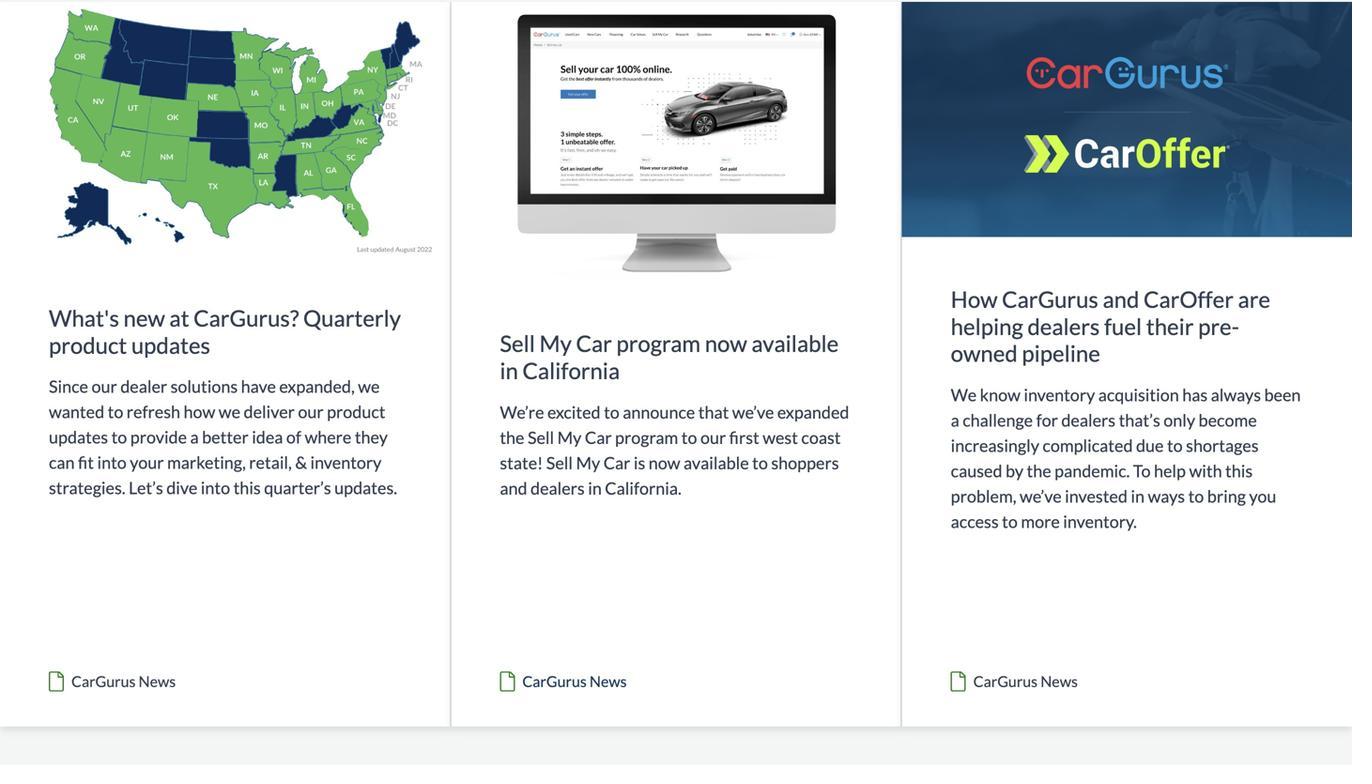 Task type: locate. For each thing, give the bounding box(es) containing it.
in down to
[[1131, 486, 1145, 507]]

2 horizontal spatial news
[[1041, 673, 1078, 691]]

updates down at
[[131, 332, 210, 359]]

dealers inside the how cargurus and caroffer are helping dealers fuel their pre- owned pipeline
[[1028, 313, 1100, 340]]

pipeline
[[1022, 340, 1101, 367]]

product up 'they' at left
[[327, 402, 386, 422]]

image to illustrate article content image for cargurus?
[[0, 2, 450, 256]]

now inside we're excited to announce that we've expanded the sell my car program to our first west coast state! sell my car is now available to shoppers and dealers in california.
[[649, 453, 681, 473]]

0 horizontal spatial cargurus news
[[71, 673, 176, 691]]

1 horizontal spatial now
[[705, 330, 747, 357]]

1 horizontal spatial in
[[588, 478, 602, 499]]

2 cargurus news from the left
[[523, 673, 627, 691]]

3 cargurus news from the left
[[974, 673, 1078, 691]]

1 vertical spatial now
[[649, 453, 681, 473]]

inventory
[[1024, 385, 1095, 405], [310, 452, 382, 473]]

1 vertical spatial inventory
[[310, 452, 382, 473]]

in up "we're"
[[500, 357, 518, 384]]

invested
[[1065, 486, 1128, 507]]

our right since
[[92, 376, 117, 397]]

0 horizontal spatial into
[[97, 452, 127, 473]]

dealers down state!
[[531, 478, 585, 499]]

2 horizontal spatial in
[[1131, 486, 1145, 507]]

1 horizontal spatial we've
[[1020, 486, 1062, 507]]

deliver
[[244, 402, 295, 422]]

sell my car program now available in california
[[500, 330, 839, 384]]

sell up california
[[500, 330, 535, 357]]

we've up the first
[[732, 402, 774, 422]]

news
[[139, 673, 176, 691], [590, 673, 627, 691], [1041, 673, 1078, 691]]

0 vertical spatial we
[[358, 376, 380, 397]]

a inside we know inventory acquisition has always been a challenge for dealers that's only become increasingly complicated due to shortages caused by the pandemic. to help with this problem, we've invested in ways to bring you access to more inventory.
[[951, 410, 960, 431]]

1 vertical spatial dealers
[[1062, 410, 1116, 431]]

retail,
[[249, 452, 292, 473]]

more
[[1021, 511, 1060, 532]]

1 news from the left
[[139, 673, 176, 691]]

now up that
[[705, 330, 747, 357]]

cargurus news
[[71, 673, 176, 691], [523, 673, 627, 691], [974, 673, 1078, 691]]

0 vertical spatial program
[[617, 330, 701, 357]]

increasingly
[[951, 435, 1040, 456]]

this
[[1226, 461, 1253, 481], [233, 478, 261, 498]]

our for in
[[701, 427, 726, 448]]

we're
[[500, 402, 544, 422]]

you
[[1250, 486, 1277, 507]]

0 horizontal spatial available
[[684, 453, 749, 473]]

a down how
[[190, 427, 199, 448]]

dive
[[166, 478, 198, 498]]

challenge
[[963, 410, 1033, 431]]

1 vertical spatial program
[[615, 427, 678, 448]]

0 horizontal spatial a
[[190, 427, 199, 448]]

3 image to illustrate article content image from the left
[[902, 2, 1353, 237]]

to right excited
[[604, 402, 620, 422]]

dealers inside we're excited to announce that we've expanded the sell my car program to our first west coast state! sell my car is now available to shoppers and dealers in california.
[[531, 478, 585, 499]]

the inside we know inventory acquisition has always been a challenge for dealers that's only become increasingly complicated due to shortages caused by the pandemic. to help with this problem, we've invested in ways to bring you access to more inventory.
[[1027, 461, 1052, 481]]

expanded
[[778, 402, 850, 422]]

is
[[634, 453, 646, 473]]

to
[[108, 402, 123, 422], [604, 402, 620, 422], [111, 427, 127, 448], [682, 427, 697, 448], [1167, 435, 1183, 456], [752, 453, 768, 473], [1189, 486, 1204, 507], [1002, 511, 1018, 532]]

and inside the how cargurus and caroffer are helping dealers fuel their pre- owned pipeline
[[1103, 286, 1140, 313]]

0 vertical spatial car
[[576, 330, 612, 357]]

3 news from the left
[[1041, 673, 1078, 691]]

the right 'by'
[[1027, 461, 1052, 481]]

1 horizontal spatial this
[[1226, 461, 1253, 481]]

1 horizontal spatial news
[[590, 673, 627, 691]]

sell
[[500, 330, 535, 357], [528, 427, 554, 448], [546, 453, 573, 473]]

0 horizontal spatial the
[[500, 427, 525, 448]]

updates down the wanted
[[49, 427, 108, 448]]

this inside since our dealer solutions have expanded, we wanted to refresh how we deliver our product updates to provide a better idea of where they can fit into your marketing, retail, & inventory strategies. let's dive into this quarter's updates.
[[233, 478, 261, 498]]

car up california
[[576, 330, 612, 357]]

1 vertical spatial we've
[[1020, 486, 1062, 507]]

0 vertical spatial inventory
[[1024, 385, 1095, 405]]

0 vertical spatial now
[[705, 330, 747, 357]]

my
[[540, 330, 572, 357], [558, 427, 582, 448], [576, 453, 600, 473]]

this inside we know inventory acquisition has always been a challenge for dealers that's only become increasingly complicated due to shortages caused by the pandemic. to help with this problem, we've invested in ways to bring you access to more inventory.
[[1226, 461, 1253, 481]]

0 vertical spatial we've
[[732, 402, 774, 422]]

your
[[130, 452, 164, 473]]

in inside we know inventory acquisition has always been a challenge for dealers that's only become increasingly complicated due to shortages caused by the pandemic. to help with this problem, we've invested in ways to bring you access to more inventory.
[[1131, 486, 1145, 507]]

0 vertical spatial the
[[500, 427, 525, 448]]

updates inside since our dealer solutions have expanded, we wanted to refresh how we deliver our product updates to provide a better idea of where they can fit into your marketing, retail, & inventory strategies. let's dive into this quarter's updates.
[[49, 427, 108, 448]]

program up 'is'
[[615, 427, 678, 448]]

solutions
[[171, 376, 238, 397]]

1 horizontal spatial our
[[298, 402, 324, 422]]

1 horizontal spatial cargurus news
[[523, 673, 627, 691]]

and down state!
[[500, 478, 527, 499]]

product inside the what's new at cargurus? quarterly product updates
[[49, 332, 127, 359]]

refresh
[[127, 402, 180, 422]]

my up california
[[540, 330, 572, 357]]

updates inside the what's new at cargurus? quarterly product updates
[[131, 332, 210, 359]]

into
[[97, 452, 127, 473], [201, 478, 230, 498]]

inventory down where
[[310, 452, 382, 473]]

now right 'is'
[[649, 453, 681, 473]]

0 horizontal spatial this
[[233, 478, 261, 498]]

to down with
[[1189, 486, 1204, 507]]

the up state!
[[500, 427, 525, 448]]

in inside sell my car program now available in california
[[500, 357, 518, 384]]

our
[[92, 376, 117, 397], [298, 402, 324, 422], [701, 427, 726, 448]]

2 horizontal spatial our
[[701, 427, 726, 448]]

been
[[1265, 385, 1301, 405]]

0 vertical spatial sell
[[500, 330, 535, 357]]

1 vertical spatial product
[[327, 402, 386, 422]]

available
[[752, 330, 839, 357], [684, 453, 749, 473]]

provide
[[130, 427, 187, 448]]

1 horizontal spatial available
[[752, 330, 839, 357]]

0 vertical spatial dealers
[[1028, 313, 1100, 340]]

program
[[617, 330, 701, 357], [615, 427, 678, 448]]

dealers up pipeline
[[1028, 313, 1100, 340]]

1 vertical spatial my
[[558, 427, 582, 448]]

0 horizontal spatial inventory
[[310, 452, 382, 473]]

where
[[305, 427, 352, 448]]

our inside we're excited to announce that we've expanded the sell my car program to our first west coast state! sell my car is now available to shoppers and dealers in california.
[[701, 427, 726, 448]]

to down the first
[[752, 453, 768, 473]]

2 image to illustrate article content image from the left
[[451, 2, 901, 282]]

1 horizontal spatial a
[[951, 410, 960, 431]]

0 horizontal spatial now
[[649, 453, 681, 473]]

my left 'is'
[[576, 453, 600, 473]]

1 vertical spatial we
[[219, 402, 240, 422]]

1 horizontal spatial inventory
[[1024, 385, 1095, 405]]

to left more
[[1002, 511, 1018, 532]]

2 vertical spatial dealers
[[531, 478, 585, 499]]

0 horizontal spatial product
[[49, 332, 127, 359]]

we up better
[[219, 402, 240, 422]]

inventory inside we know inventory acquisition has always been a challenge for dealers that's only become increasingly complicated due to shortages caused by the pandemic. to help with this problem, we've invested in ways to bring you access to more inventory.
[[1024, 385, 1095, 405]]

to left provide
[[111, 427, 127, 448]]

0 vertical spatial product
[[49, 332, 127, 359]]

new
[[123, 305, 165, 332]]

strategies.
[[49, 478, 125, 498]]

2 vertical spatial our
[[701, 427, 726, 448]]

owned
[[951, 340, 1018, 367]]

dealers up complicated
[[1062, 410, 1116, 431]]

our down that
[[701, 427, 726, 448]]

updates
[[131, 332, 210, 359], [49, 427, 108, 448]]

into right fit
[[97, 452, 127, 473]]

our down expanded,
[[298, 402, 324, 422]]

0 horizontal spatial we've
[[732, 402, 774, 422]]

we've up more
[[1020, 486, 1062, 507]]

now
[[705, 330, 747, 357], [649, 453, 681, 473]]

0 vertical spatial updates
[[131, 332, 210, 359]]

available inside sell my car program now available in california
[[752, 330, 839, 357]]

sell down "we're"
[[528, 427, 554, 448]]

0 vertical spatial available
[[752, 330, 839, 357]]

cargurus for what's new at cargurus? quarterly product updates
[[71, 673, 136, 691]]

2 horizontal spatial image to illustrate article content image
[[902, 2, 1353, 237]]

we
[[358, 376, 380, 397], [219, 402, 240, 422]]

a down we
[[951, 410, 960, 431]]

1 image to illustrate article content image from the left
[[0, 2, 450, 256]]

0 horizontal spatial updates
[[49, 427, 108, 448]]

image to illustrate article content image for caroffer
[[902, 2, 1353, 237]]

my down excited
[[558, 427, 582, 448]]

complicated
[[1043, 435, 1133, 456]]

0 vertical spatial my
[[540, 330, 572, 357]]

1 vertical spatial the
[[1027, 461, 1052, 481]]

1 cargurus news from the left
[[71, 673, 176, 691]]

the
[[500, 427, 525, 448], [1027, 461, 1052, 481]]

1 horizontal spatial updates
[[131, 332, 210, 359]]

0 horizontal spatial image to illustrate article content image
[[0, 2, 450, 256]]

help
[[1154, 461, 1186, 481]]

2 news from the left
[[590, 673, 627, 691]]

to right due
[[1167, 435, 1183, 456]]

0 horizontal spatial in
[[500, 357, 518, 384]]

1 vertical spatial our
[[298, 402, 324, 422]]

sell inside sell my car program now available in california
[[500, 330, 535, 357]]

1 horizontal spatial image to illustrate article content image
[[451, 2, 901, 282]]

this up the bring
[[1226, 461, 1253, 481]]

1 horizontal spatial the
[[1027, 461, 1052, 481]]

car down excited
[[585, 427, 612, 448]]

0 horizontal spatial we
[[219, 402, 240, 422]]

and up fuel
[[1103, 286, 1140, 313]]

0 horizontal spatial news
[[139, 673, 176, 691]]

cargurus
[[1002, 286, 1099, 313], [71, 673, 136, 691], [523, 673, 587, 691], [974, 673, 1038, 691]]

dealers
[[1028, 313, 1100, 340], [1062, 410, 1116, 431], [531, 478, 585, 499]]

bring
[[1208, 486, 1246, 507]]

due
[[1136, 435, 1164, 456]]

available up expanded
[[752, 330, 839, 357]]

1 horizontal spatial we
[[358, 376, 380, 397]]

1 horizontal spatial and
[[1103, 286, 1140, 313]]

california
[[523, 357, 620, 384]]

the inside we're excited to announce that we've expanded the sell my car program to our first west coast state! sell my car is now available to shoppers and dealers in california.
[[500, 427, 525, 448]]

0 horizontal spatial our
[[92, 376, 117, 397]]

first
[[730, 427, 760, 448]]

1 vertical spatial available
[[684, 453, 749, 473]]

cargurus inside the how cargurus and caroffer are helping dealers fuel their pre- owned pipeline
[[1002, 286, 1099, 313]]

in left california.
[[588, 478, 602, 499]]

product down the what's
[[49, 332, 127, 359]]

car inside sell my car program now available in california
[[576, 330, 612, 357]]

this down retail,
[[233, 478, 261, 498]]

sell right state!
[[546, 453, 573, 473]]

1 vertical spatial and
[[500, 478, 527, 499]]

program up the announce
[[617, 330, 701, 357]]

cargurus news for how cargurus and caroffer are helping dealers fuel their pre- owned pipeline
[[974, 673, 1078, 691]]

0 vertical spatial into
[[97, 452, 127, 473]]

1 horizontal spatial product
[[327, 402, 386, 422]]

west
[[763, 427, 798, 448]]

that's
[[1119, 410, 1161, 431]]

inventory up the for
[[1024, 385, 1095, 405]]

0 horizontal spatial and
[[500, 478, 527, 499]]

2 horizontal spatial cargurus news
[[974, 673, 1078, 691]]

car
[[576, 330, 612, 357], [585, 427, 612, 448], [604, 453, 631, 473]]

news for updates
[[139, 673, 176, 691]]

car left 'is'
[[604, 453, 631, 473]]

available down the first
[[684, 453, 749, 473]]

we up 'they' at left
[[358, 376, 380, 397]]

to down the announce
[[682, 427, 697, 448]]

1 horizontal spatial into
[[201, 478, 230, 498]]

1 vertical spatial updates
[[49, 427, 108, 448]]

into down the marketing,
[[201, 478, 230, 498]]

have
[[241, 376, 276, 397]]

their
[[1147, 313, 1194, 340]]

0 vertical spatial and
[[1103, 286, 1140, 313]]

a
[[951, 410, 960, 431], [190, 427, 199, 448]]

we've inside we're excited to announce that we've expanded the sell my car program to our first west coast state! sell my car is now available to shoppers and dealers in california.
[[732, 402, 774, 422]]

we're excited to announce that we've expanded the sell my car program to our first west coast state! sell my car is now available to shoppers and dealers in california.
[[500, 402, 850, 499]]

how
[[184, 402, 215, 422]]

image to illustrate article content image for program
[[451, 2, 901, 282]]

image to illustrate article content image
[[0, 2, 450, 256], [451, 2, 901, 282], [902, 2, 1353, 237]]



Task type: describe. For each thing, give the bounding box(es) containing it.
dealers inside we know inventory acquisition has always been a challenge for dealers that's only become increasingly complicated due to shortages caused by the pandemic. to help with this problem, we've invested in ways to bring you access to more inventory.
[[1062, 410, 1116, 431]]

now inside sell my car program now available in california
[[705, 330, 747, 357]]

my inside sell my car program now available in california
[[540, 330, 572, 357]]

better
[[202, 427, 249, 448]]

acquisition
[[1099, 385, 1179, 405]]

excited
[[548, 402, 601, 422]]

our for updates
[[298, 402, 324, 422]]

2 vertical spatial sell
[[546, 453, 573, 473]]

cargurus?
[[194, 305, 299, 332]]

dealer
[[120, 376, 167, 397]]

access
[[951, 511, 999, 532]]

inventory inside since our dealer solutions have expanded, we wanted to refresh how we deliver our product updates to provide a better idea of where they can fit into your marketing, retail, & inventory strategies. let's dive into this quarter's updates.
[[310, 452, 382, 473]]

cargurus for sell my car program now available in california
[[523, 673, 587, 691]]

has
[[1183, 385, 1208, 405]]

cargurus news for what's new at cargurus? quarterly product updates
[[71, 673, 176, 691]]

idea
[[252, 427, 283, 448]]

fit
[[78, 452, 94, 473]]

news for dealers
[[1041, 673, 1078, 691]]

shortages
[[1186, 435, 1259, 456]]

1 vertical spatial car
[[585, 427, 612, 448]]

expanded,
[[279, 376, 355, 397]]

pre-
[[1199, 313, 1240, 340]]

product inside since our dealer solutions have expanded, we wanted to refresh how we deliver our product updates to provide a better idea of where they can fit into your marketing, retail, & inventory strategies. let's dive into this quarter's updates.
[[327, 402, 386, 422]]

2 vertical spatial my
[[576, 453, 600, 473]]

state!
[[500, 453, 543, 473]]

program inside sell my car program now available in california
[[617, 330, 701, 357]]

what's new at cargurus? quarterly product updates
[[49, 305, 401, 359]]

helping
[[951, 313, 1024, 340]]

marketing,
[[167, 452, 246, 473]]

problem,
[[951, 486, 1017, 507]]

are
[[1238, 286, 1271, 313]]

how
[[951, 286, 998, 313]]

we
[[951, 385, 977, 405]]

cargurus for how cargurus and caroffer are helping dealers fuel their pre- owned pipeline
[[974, 673, 1038, 691]]

since our dealer solutions have expanded, we wanted to refresh how we deliver our product updates to provide a better idea of where they can fit into your marketing, retail, & inventory strategies. let's dive into this quarter's updates.
[[49, 376, 397, 498]]

with
[[1190, 461, 1223, 481]]

a inside since our dealer solutions have expanded, we wanted to refresh how we deliver our product updates to provide a better idea of where they can fit into your marketing, retail, & inventory strategies. let's dive into this quarter's updates.
[[190, 427, 199, 448]]

become
[[1199, 410, 1257, 431]]

that
[[699, 402, 729, 422]]

know
[[980, 385, 1021, 405]]

to
[[1133, 461, 1151, 481]]

only
[[1164, 410, 1196, 431]]

announce
[[623, 402, 695, 422]]

inventory.
[[1064, 511, 1137, 532]]

california.
[[605, 478, 682, 499]]

always
[[1211, 385, 1261, 405]]

2 vertical spatial car
[[604, 453, 631, 473]]

&
[[295, 452, 307, 473]]

let's
[[129, 478, 163, 498]]

since
[[49, 376, 88, 397]]

cargurus news for sell my car program now available in california
[[523, 673, 627, 691]]

we know inventory acquisition has always been a challenge for dealers that's only become increasingly complicated due to shortages caused by the pandemic. to help with this problem, we've invested in ways to bring you access to more inventory.
[[951, 385, 1301, 532]]

for
[[1037, 410, 1058, 431]]

program inside we're excited to announce that we've expanded the sell my car program to our first west coast state! sell my car is now available to shoppers and dealers in california.
[[615, 427, 678, 448]]

they
[[355, 427, 388, 448]]

updates.
[[335, 478, 397, 498]]

in inside we're excited to announce that we've expanded the sell my car program to our first west coast state! sell my car is now available to shoppers and dealers in california.
[[588, 478, 602, 499]]

1 vertical spatial sell
[[528, 427, 554, 448]]

shoppers
[[771, 453, 839, 473]]

available inside we're excited to announce that we've expanded the sell my car program to our first west coast state! sell my car is now available to shoppers and dealers in california.
[[684, 453, 749, 473]]

news for in
[[590, 673, 627, 691]]

pandemic.
[[1055, 461, 1130, 481]]

how cargurus and caroffer are helping dealers fuel their pre- owned pipeline
[[951, 286, 1271, 367]]

by
[[1006, 461, 1024, 481]]

quarter's
[[264, 478, 331, 498]]

1 vertical spatial into
[[201, 478, 230, 498]]

caused
[[951, 461, 1003, 481]]

what's
[[49, 305, 119, 332]]

at
[[169, 305, 189, 332]]

quarterly
[[303, 305, 401, 332]]

of
[[286, 427, 301, 448]]

coast
[[802, 427, 841, 448]]

caroffer
[[1144, 286, 1234, 313]]

0 vertical spatial our
[[92, 376, 117, 397]]

to left refresh
[[108, 402, 123, 422]]

fuel
[[1105, 313, 1142, 340]]

we've inside we know inventory acquisition has always been a challenge for dealers that's only become increasingly complicated due to shortages caused by the pandemic. to help with this problem, we've invested in ways to bring you access to more inventory.
[[1020, 486, 1062, 507]]

ways
[[1148, 486, 1185, 507]]

can
[[49, 452, 75, 473]]

wanted
[[49, 402, 104, 422]]

and inside we're excited to announce that we've expanded the sell my car program to our first west coast state! sell my car is now available to shoppers and dealers in california.
[[500, 478, 527, 499]]



Task type: vqa. For each thing, say whether or not it's contained in the screenshot.
dealers
yes



